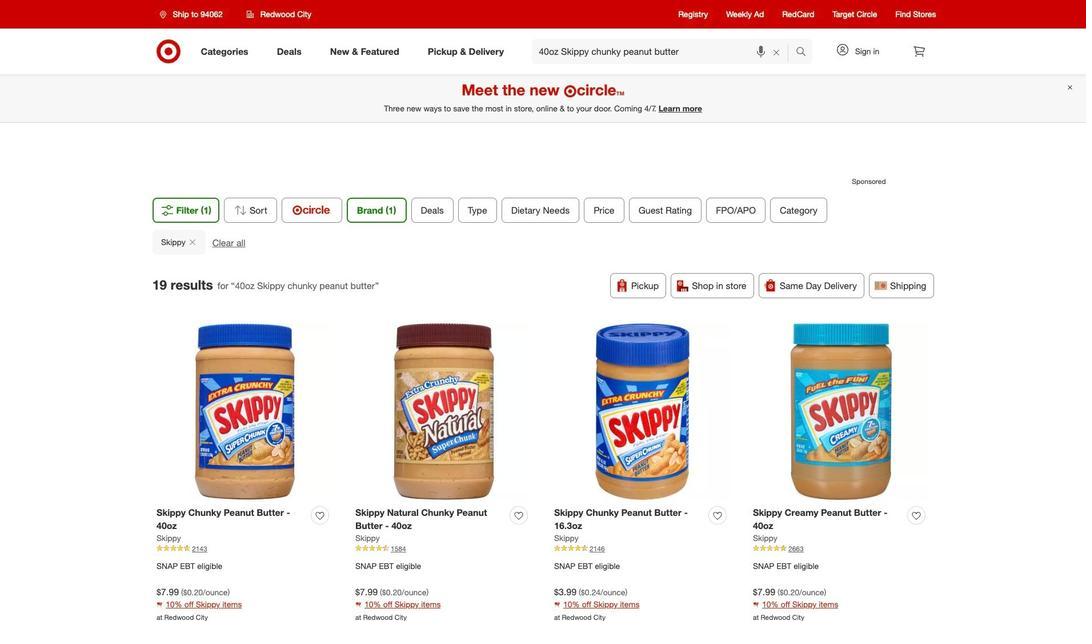 Task type: locate. For each thing, give the bounding box(es) containing it.
What can we help you find? suggestions appear below search field
[[532, 39, 799, 64]]

skippy chunky peanut butter - 40oz image
[[157, 323, 333, 500], [157, 323, 333, 500]]

skippy natural chunky peanut butter - 40oz image
[[355, 323, 532, 500], [355, 323, 532, 500]]

skippy creamy peanut butter - 40oz image
[[753, 323, 930, 500], [753, 323, 930, 500]]

skippy chunky peanut butter - 16.3oz image
[[554, 323, 731, 500], [554, 323, 731, 500]]



Task type: vqa. For each thing, say whether or not it's contained in the screenshot.
skippy natural chunky peanut butter - 40oz image
yes



